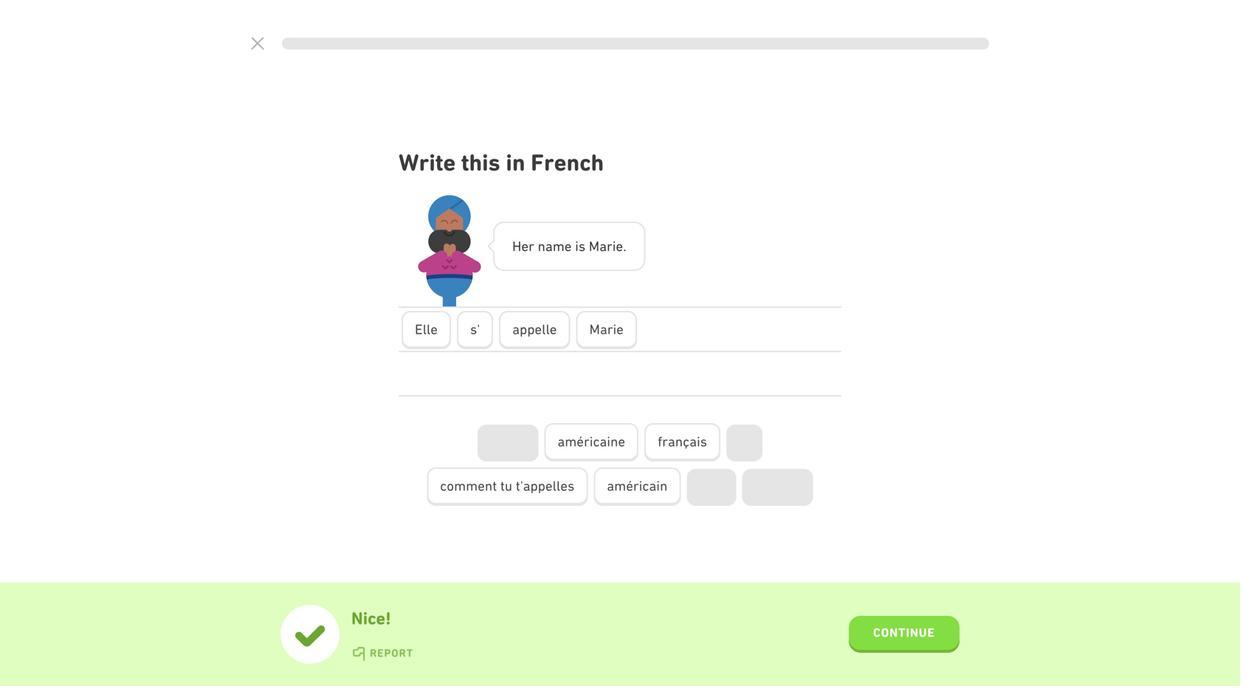 Task type: locate. For each thing, give the bounding box(es) containing it.
1 r from the left
[[529, 238, 535, 254]]

américain button
[[594, 468, 681, 506]]

0 horizontal spatial r
[[529, 238, 535, 254]]

2 r from the left
[[607, 238, 613, 254]]

r for a
[[607, 238, 613, 254]]

2 i from the left
[[613, 238, 616, 254]]

américain
[[607, 478, 668, 494]]

1 a from the left
[[546, 238, 553, 254]]

e right m
[[616, 238, 624, 254]]

1 horizontal spatial i
[[613, 238, 616, 254]]

m a r i e .
[[589, 238, 627, 254]]

e left n at left
[[522, 238, 529, 254]]

nice!
[[352, 608, 391, 629]]

e left s
[[565, 238, 572, 254]]

1 horizontal spatial r
[[607, 238, 613, 254]]

2 horizontal spatial e
[[616, 238, 624, 254]]

french
[[531, 149, 604, 176]]

i left m
[[576, 238, 579, 254]]

r left .
[[607, 238, 613, 254]]

comment
[[440, 478, 497, 494]]

marie button
[[577, 311, 637, 349]]

a
[[546, 238, 553, 254], [600, 238, 607, 254]]

3 e from the left
[[616, 238, 624, 254]]

write
[[399, 149, 456, 176]]

0 horizontal spatial i
[[576, 238, 579, 254]]

comment tu t'appelles button
[[427, 468, 588, 506]]

comment tu t'appelles
[[440, 478, 575, 494]]

américaine
[[558, 434, 626, 450]]

1 horizontal spatial a
[[600, 238, 607, 254]]

2 a from the left
[[600, 238, 607, 254]]

0 horizontal spatial a
[[546, 238, 553, 254]]

r for e
[[529, 238, 535, 254]]

américaine button
[[545, 423, 639, 462]]

elle
[[415, 321, 438, 337]]

r
[[529, 238, 535, 254], [607, 238, 613, 254]]

progress bar
[[282, 38, 990, 49]]

i
[[576, 238, 579, 254], [613, 238, 616, 254]]

0 horizontal spatial e
[[522, 238, 529, 254]]

r left n at left
[[529, 238, 535, 254]]

1 horizontal spatial e
[[565, 238, 572, 254]]

t'appelles
[[516, 478, 575, 494]]

e
[[522, 238, 529, 254], [565, 238, 572, 254], [616, 238, 624, 254]]

français
[[658, 434, 708, 450]]

i left .
[[613, 238, 616, 254]]

m
[[589, 238, 600, 254]]

h
[[513, 238, 522, 254]]

français button
[[645, 423, 721, 462]]

a right h
[[546, 238, 553, 254]]

a right s
[[600, 238, 607, 254]]

s'
[[471, 321, 480, 337]]



Task type: describe. For each thing, give the bounding box(es) containing it.
1 e from the left
[[522, 238, 529, 254]]

report button
[[352, 647, 414, 661]]

in
[[506, 149, 526, 176]]

s' button
[[457, 311, 494, 349]]

write this in french
[[399, 149, 604, 176]]

elle button
[[402, 311, 451, 349]]

1 i from the left
[[576, 238, 579, 254]]

h e r n a m e i s
[[513, 238, 586, 254]]

appelle
[[513, 321, 557, 337]]

continue
[[874, 626, 936, 640]]

n
[[538, 238, 546, 254]]

2 e from the left
[[565, 238, 572, 254]]

this
[[462, 149, 501, 176]]

tu
[[501, 478, 513, 494]]

.
[[624, 238, 627, 254]]

report
[[370, 647, 414, 660]]

appelle button
[[499, 311, 571, 349]]

s
[[579, 238, 586, 254]]

continue button
[[849, 616, 960, 653]]

marie
[[590, 321, 624, 337]]

m
[[553, 238, 565, 254]]



Task type: vqa. For each thing, say whether or not it's contained in the screenshot.
H e r n a m e i s
yes



